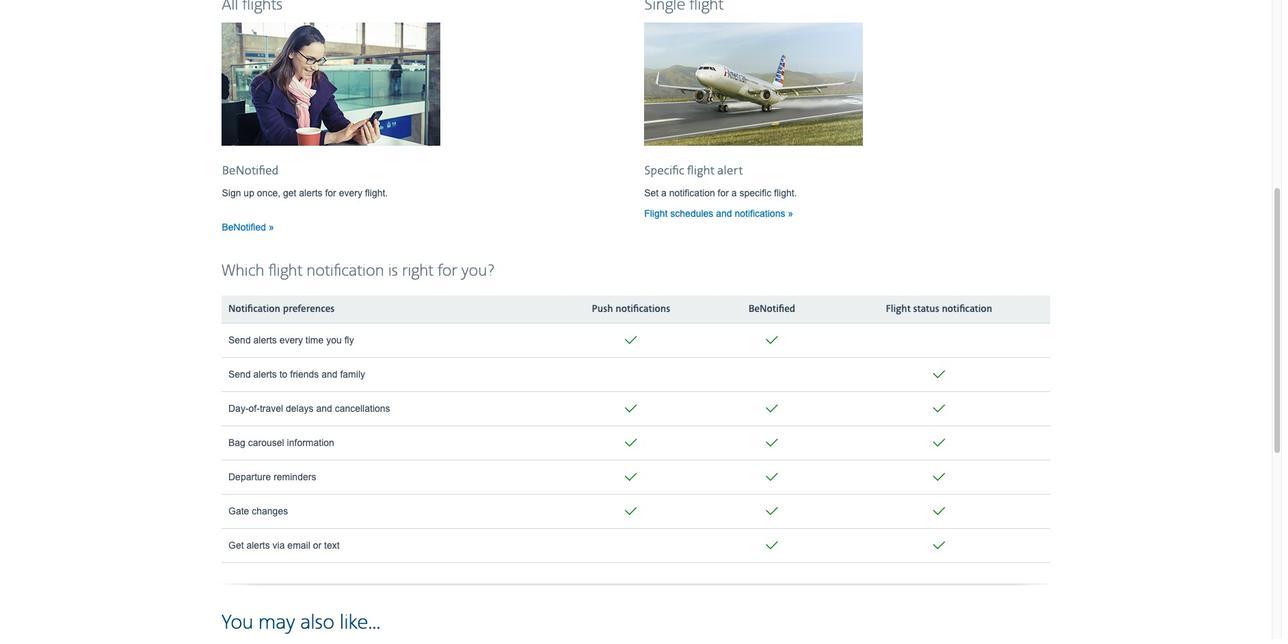 Task type: vqa. For each thing, say whether or not it's contained in the screenshot.
right -
no



Task type: describe. For each thing, give the bounding box(es) containing it.
send alerts to friends and family
[[229, 369, 365, 380]]

once,
[[257, 187, 281, 198]]

2 a from the left
[[732, 187, 737, 198]]

flight status notification
[[886, 303, 993, 315]]

day-
[[229, 403, 249, 414]]

notification for is
[[307, 261, 384, 281]]

via
[[273, 540, 285, 551]]

information
[[287, 437, 334, 448]]

1 flight. from the left
[[365, 187, 388, 198]]

travel
[[260, 403, 283, 414]]

specific
[[645, 163, 685, 178]]

flight schedules and notifications link
[[645, 208, 794, 219]]

specific
[[740, 187, 772, 198]]

benotified image
[[222, 22, 441, 146]]

reminders
[[274, 472, 316, 482]]

changes
[[252, 506, 288, 517]]

right
[[402, 261, 434, 281]]

is
[[388, 261, 398, 281]]

flight schedules and notifications
[[645, 208, 788, 219]]

1 a from the left
[[662, 187, 667, 198]]

0 vertical spatial and
[[717, 208, 733, 219]]

and for family
[[322, 369, 338, 380]]

2 horizontal spatial for
[[718, 187, 729, 198]]

get
[[283, 187, 297, 198]]

sign up once, get alerts for every flight.
[[222, 187, 388, 198]]

delays
[[286, 403, 314, 414]]

you?
[[462, 261, 495, 281]]

time
[[306, 335, 324, 346]]

carousel
[[248, 437, 284, 448]]

push notifications
[[592, 303, 671, 315]]

friends
[[290, 369, 319, 380]]

family
[[340, 369, 365, 380]]

alerts for via
[[247, 540, 270, 551]]

flight for which
[[269, 261, 303, 281]]

1 vertical spatial benotified
[[222, 221, 269, 232]]

get
[[229, 540, 244, 551]]

0 vertical spatial every
[[339, 187, 363, 198]]

fly
[[345, 335, 354, 346]]

to
[[280, 369, 288, 380]]

push
[[592, 303, 613, 315]]

may
[[259, 610, 295, 635]]

you
[[326, 335, 342, 346]]

0 horizontal spatial every
[[280, 335, 303, 346]]

single flight alerts image
[[645, 22, 864, 146]]

cancellations
[[335, 403, 390, 414]]

which
[[222, 261, 265, 281]]



Task type: locate. For each thing, give the bounding box(es) containing it.
0 horizontal spatial for
[[325, 187, 336, 198]]

notification preferences
[[229, 303, 335, 315]]

get alerts via email or text
[[229, 540, 340, 551]]

send up day-
[[229, 369, 251, 380]]

alert
[[718, 163, 743, 178]]

alerts right get
[[299, 187, 323, 198]]

for right get
[[325, 187, 336, 198]]

a right set
[[662, 187, 667, 198]]

for right right on the top left of the page
[[438, 261, 458, 281]]

and
[[717, 208, 733, 219], [322, 369, 338, 380], [316, 403, 332, 414]]

1 horizontal spatial flight
[[688, 163, 715, 178]]

0 horizontal spatial a
[[662, 187, 667, 198]]

departure
[[229, 472, 271, 482]]

status
[[914, 303, 940, 315]]

send for send alerts to friends and family
[[229, 369, 251, 380]]

0 vertical spatial notifications
[[735, 208, 786, 219]]

1 vertical spatial notifications
[[616, 303, 671, 315]]

specific flight alert
[[645, 163, 743, 178]]

2 vertical spatial notification
[[942, 303, 993, 315]]

a left specific
[[732, 187, 737, 198]]

check image
[[764, 330, 781, 350], [931, 364, 948, 384], [764, 399, 781, 419], [931, 399, 948, 419], [764, 501, 781, 521], [931, 501, 948, 521], [764, 536, 781, 555]]

benotified
[[222, 163, 279, 178], [222, 221, 269, 232], [749, 303, 796, 315]]

0 horizontal spatial flight.
[[365, 187, 388, 198]]

alerts left via
[[247, 540, 270, 551]]

send for send alerts every time you fly
[[229, 335, 251, 346]]

notifications
[[735, 208, 786, 219], [616, 303, 671, 315]]

bag carousel information
[[229, 437, 334, 448]]

flight
[[688, 163, 715, 178], [269, 261, 303, 281]]

flight left alert
[[688, 163, 715, 178]]

notifications right push
[[616, 303, 671, 315]]

1 horizontal spatial notification
[[670, 187, 715, 198]]

notification right status
[[942, 303, 993, 315]]

you
[[222, 610, 254, 635]]

1 horizontal spatial notifications
[[735, 208, 786, 219]]

for for you?
[[438, 261, 458, 281]]

flight for flight status notification
[[886, 303, 911, 315]]

alerts for every
[[254, 335, 277, 346]]

and down set a notification for a specific flight.
[[717, 208, 733, 219]]

1 horizontal spatial for
[[438, 261, 458, 281]]

1 vertical spatial notification
[[307, 261, 384, 281]]

notification
[[670, 187, 715, 198], [307, 261, 384, 281], [942, 303, 993, 315]]

bag
[[229, 437, 246, 448]]

benotified link
[[222, 221, 274, 232]]

set
[[645, 187, 659, 198]]

notification
[[229, 303, 281, 315]]

1 horizontal spatial flight
[[886, 303, 911, 315]]

notification left is at left top
[[307, 261, 384, 281]]

1 vertical spatial flight
[[886, 303, 911, 315]]

alerts down notification
[[254, 335, 277, 346]]

preferences
[[283, 303, 335, 315]]

notification for for
[[670, 187, 715, 198]]

also
[[300, 610, 335, 635]]

up
[[244, 187, 254, 198]]

0 horizontal spatial flight
[[269, 261, 303, 281]]

for
[[325, 187, 336, 198], [718, 187, 729, 198], [438, 261, 458, 281]]

gate changes
[[229, 506, 288, 517]]

2 send from the top
[[229, 369, 251, 380]]

2 vertical spatial benotified
[[749, 303, 796, 315]]

check image
[[623, 330, 640, 350], [623, 399, 640, 419], [623, 433, 640, 453], [764, 433, 781, 453], [931, 433, 948, 453], [623, 467, 640, 487], [764, 467, 781, 487], [931, 467, 948, 487], [623, 501, 640, 521], [931, 536, 948, 555]]

benotified for flight
[[749, 303, 796, 315]]

departure reminders
[[229, 472, 316, 482]]

0 horizontal spatial notifications
[[616, 303, 671, 315]]

notifications down specific
[[735, 208, 786, 219]]

set a notification for a specific flight.
[[645, 187, 797, 198]]

which flight notification is right for you?
[[222, 261, 495, 281]]

or
[[313, 540, 322, 551]]

and right delays
[[316, 403, 332, 414]]

sign
[[222, 187, 241, 198]]

alerts
[[299, 187, 323, 198], [254, 335, 277, 346], [254, 369, 277, 380], [247, 540, 270, 551]]

2 vertical spatial and
[[316, 403, 332, 414]]

and left family
[[322, 369, 338, 380]]

0 vertical spatial notification
[[670, 187, 715, 198]]

gate
[[229, 506, 249, 517]]

flight down set
[[645, 208, 668, 219]]

0 vertical spatial flight
[[645, 208, 668, 219]]

schedules
[[671, 208, 714, 219]]

0 horizontal spatial notification
[[307, 261, 384, 281]]

2 flight. from the left
[[775, 187, 797, 198]]

like...
[[340, 610, 381, 635]]

alerts for to
[[254, 369, 277, 380]]

flight left status
[[886, 303, 911, 315]]

1 send from the top
[[229, 335, 251, 346]]

0 vertical spatial send
[[229, 335, 251, 346]]

1 horizontal spatial a
[[732, 187, 737, 198]]

every left time
[[280, 335, 303, 346]]

for for every
[[325, 187, 336, 198]]

flight for flight schedules and notifications
[[645, 208, 668, 219]]

alerts left to
[[254, 369, 277, 380]]

notification up schedules
[[670, 187, 715, 198]]

0 horizontal spatial flight
[[645, 208, 668, 219]]

flight for specific
[[688, 163, 715, 178]]

send down notification
[[229, 335, 251, 346]]

of-
[[249, 403, 260, 414]]

day-of-travel delays and cancellations
[[229, 403, 390, 414]]

1 vertical spatial every
[[280, 335, 303, 346]]

flight.
[[365, 187, 388, 198], [775, 187, 797, 198]]

benotified for sign
[[222, 163, 279, 178]]

every
[[339, 187, 363, 198], [280, 335, 303, 346]]

2 horizontal spatial notification
[[942, 303, 993, 315]]

0 vertical spatial benotified
[[222, 163, 279, 178]]

send alerts every time you fly
[[229, 335, 354, 346]]

1 horizontal spatial every
[[339, 187, 363, 198]]

0 vertical spatial flight
[[688, 163, 715, 178]]

a
[[662, 187, 667, 198], [732, 187, 737, 198]]

you may also like...
[[222, 610, 381, 635]]

and for cancellations
[[316, 403, 332, 414]]

for up flight schedules and notifications link
[[718, 187, 729, 198]]

every right get
[[339, 187, 363, 198]]

flight
[[645, 208, 668, 219], [886, 303, 911, 315]]

text
[[324, 540, 340, 551]]

1 vertical spatial and
[[322, 369, 338, 380]]

send
[[229, 335, 251, 346], [229, 369, 251, 380]]

email
[[288, 540, 311, 551]]

1 horizontal spatial flight.
[[775, 187, 797, 198]]

1 vertical spatial send
[[229, 369, 251, 380]]

flight up notification preferences
[[269, 261, 303, 281]]

1 vertical spatial flight
[[269, 261, 303, 281]]



